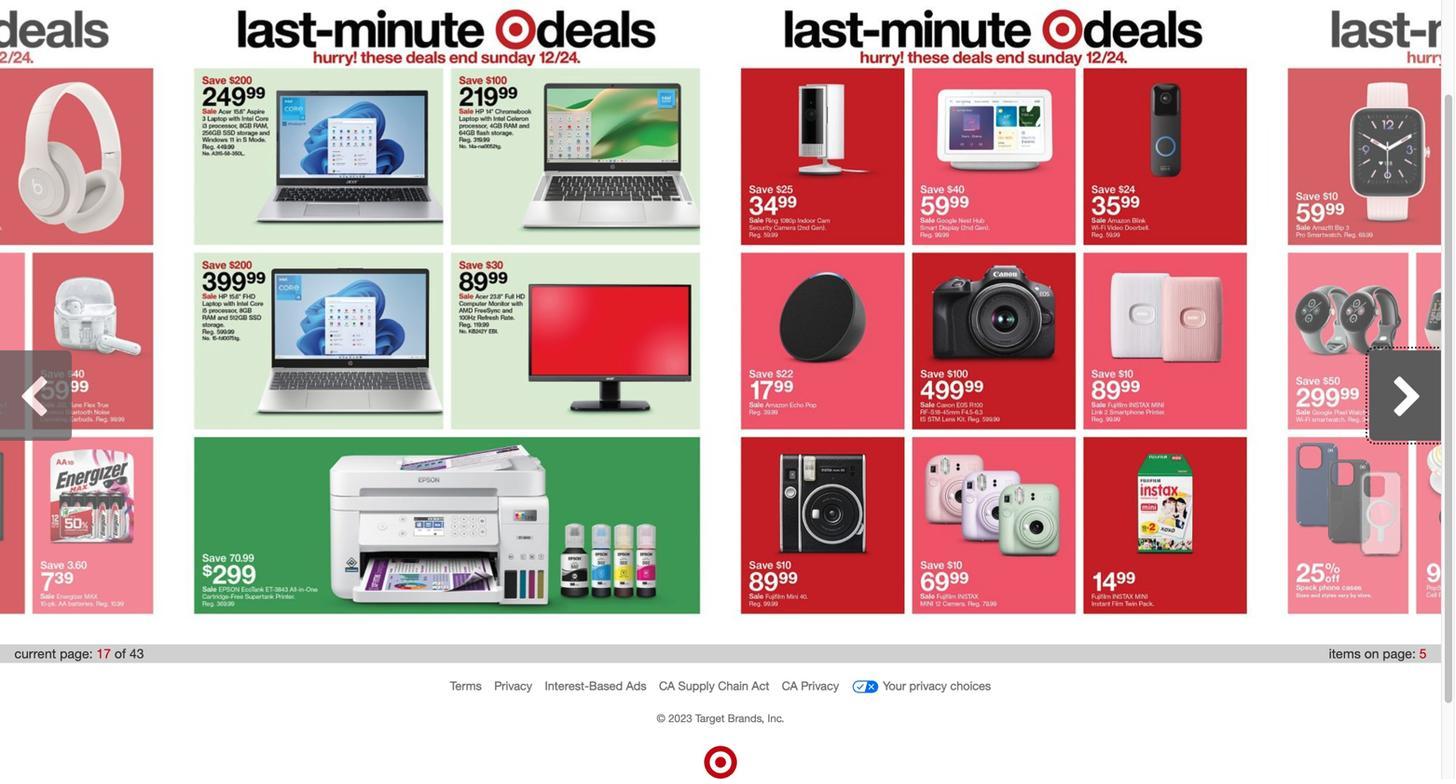 Task type: vqa. For each thing, say whether or not it's contained in the screenshot.
first CA
yes



Task type: describe. For each thing, give the bounding box(es) containing it.
ca for ca supply chain act
[[659, 679, 675, 693]]

your privacy choices
[[883, 679, 992, 693]]

interest-based ads
[[545, 679, 647, 693]]

ccpa image
[[852, 673, 880, 701]]

ads
[[626, 679, 647, 693]]

ca privacy
[[782, 679, 839, 693]]

1 page: from the left
[[60, 646, 93, 662]]

target
[[696, 712, 725, 725]]

page 16 image
[[0, 0, 174, 635]]

ca supply chain act link
[[659, 679, 770, 693]]

on
[[1365, 646, 1380, 662]]

ca for ca privacy
[[782, 679, 798, 693]]

current page: 17 of 43
[[14, 646, 144, 662]]

page 18 image
[[721, 0, 1268, 635]]

brands,
[[728, 712, 765, 725]]

1 privacy from the left
[[494, 679, 533, 693]]

privacy
[[910, 679, 947, 693]]

43
[[130, 646, 144, 662]]

terms
[[450, 679, 482, 693]]

your privacy choices link
[[852, 673, 992, 701]]



Task type: locate. For each thing, give the bounding box(es) containing it.
page 19 image
[[1268, 0, 1456, 635]]

terms link
[[450, 679, 482, 693]]

items on page: 5
[[1329, 646, 1427, 662]]

supply
[[678, 679, 715, 693]]

interest-
[[545, 679, 589, 693]]

page:
[[60, 646, 93, 662], [1383, 646, 1416, 662]]

inc.
[[768, 712, 785, 725]]

1 horizontal spatial page:
[[1383, 646, 1416, 662]]

ca left "supply" at the bottom
[[659, 679, 675, 693]]

privacy left ccpa icon
[[801, 679, 839, 693]]

0 horizontal spatial page:
[[60, 646, 93, 662]]

your
[[883, 679, 906, 693]]

ca privacy link
[[782, 679, 839, 693]]

2023
[[669, 712, 693, 725]]

privacy right the terms link
[[494, 679, 533, 693]]

page: left 5
[[1383, 646, 1416, 662]]

privacy
[[494, 679, 533, 693], [801, 679, 839, 693]]

1 ca from the left
[[659, 679, 675, 693]]

©
[[657, 712, 666, 725]]

interest-based ads link
[[545, 679, 647, 693]]

5
[[1420, 646, 1427, 662]]

17
[[96, 646, 111, 662]]

ca
[[659, 679, 675, 693], [782, 679, 798, 693]]

1 horizontal spatial ca
[[782, 679, 798, 693]]

items
[[1329, 646, 1361, 662]]

current
[[14, 646, 56, 662]]

page 17 image
[[174, 0, 721, 635]]

2 page: from the left
[[1383, 646, 1416, 662]]

ca right act
[[782, 679, 798, 693]]

2 ca from the left
[[782, 679, 798, 693]]

0 horizontal spatial ca
[[659, 679, 675, 693]]

© 2023 target brands, inc.
[[657, 712, 785, 725]]

page: left the 17
[[60, 646, 93, 662]]

act
[[752, 679, 770, 693]]

0 horizontal spatial privacy
[[494, 679, 533, 693]]

of
[[115, 646, 126, 662]]

ca supply chain act
[[659, 679, 770, 693]]

privacy link
[[494, 679, 533, 693]]

chain
[[718, 679, 749, 693]]

based
[[589, 679, 623, 693]]

choices
[[951, 679, 992, 693]]

1 horizontal spatial privacy
[[801, 679, 839, 693]]

2 privacy from the left
[[801, 679, 839, 693]]



